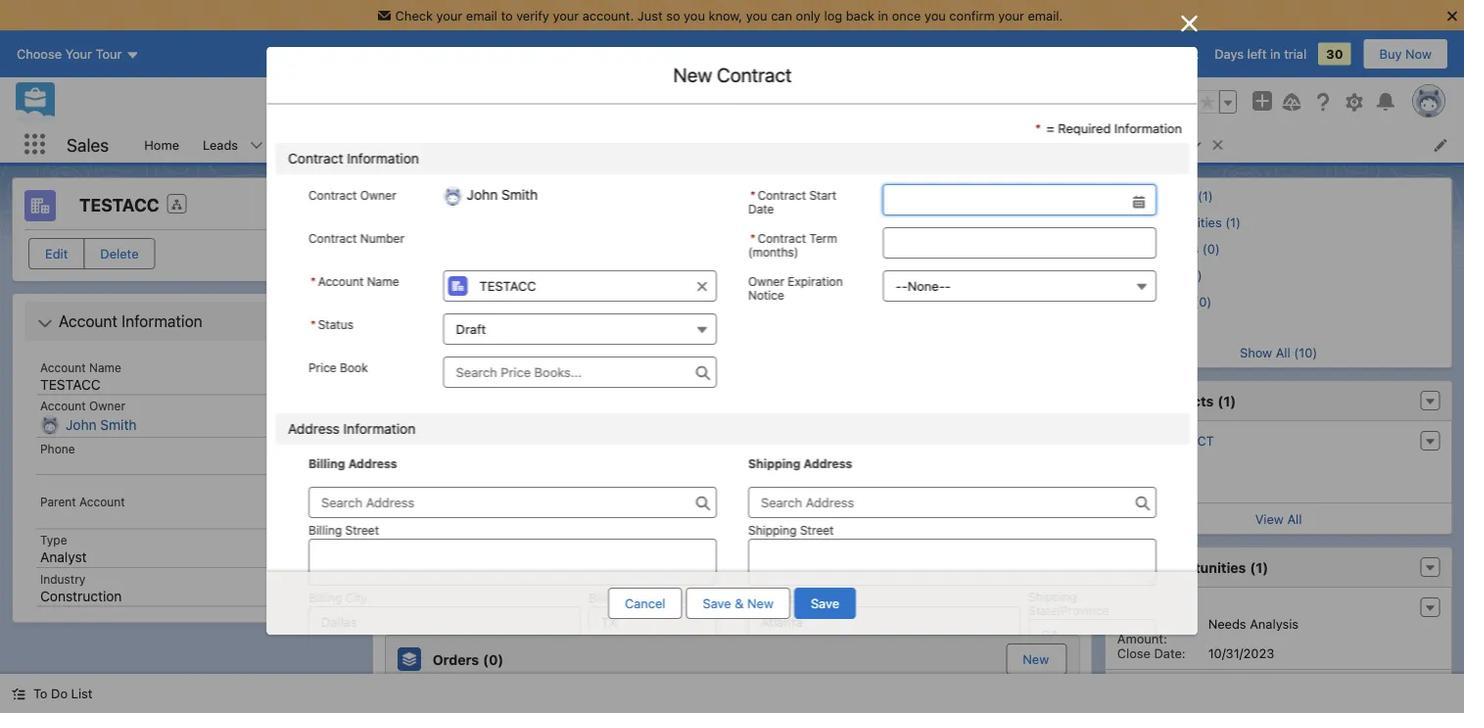 Task type: describe. For each thing, give the bounding box(es) containing it.
buy now
[[1380, 47, 1432, 61]]

(1) for opportunities
[[1250, 559, 1268, 575]]

(1) inside sales tab panel
[[530, 415, 549, 431]]

cell down 1 item • updated 3 minutes ago
[[437, 298, 468, 331]]

contacts (1)
[[1141, 188, 1213, 203]]

new inside save & new button
[[748, 596, 774, 611]]

edit phone image
[[317, 459, 331, 472]]

tab list containing activity
[[385, 184, 1080, 223]]

close date cell
[[901, 469, 1031, 503]]

opp1
[[478, 509, 510, 524]]

information for contract information
[[347, 150, 419, 167]]

john
[[66, 417, 97, 433]]

log
[[824, 8, 843, 23]]

Shipping Street text field
[[748, 539, 1157, 586]]

billing city
[[308, 591, 367, 605]]

activity link
[[397, 184, 449, 223]]

save for save & new
[[703, 596, 732, 611]]

information for address information
[[343, 421, 415, 437]]

contract inside '* contract term (months)'
[[758, 231, 806, 245]]

group containing contract start date
[[748, 184, 1157, 216]]

days
[[1215, 47, 1244, 61]]

add to campaign
[[890, 248, 992, 263]]

edit button
[[28, 238, 85, 269]]

notice
[[748, 288, 784, 302]]

opp1 link
[[478, 509, 510, 525]]

action image for the action cell inside contacts grid
[[1031, 298, 1080, 329]]

analysis for needs analysis
[[650, 509, 699, 524]]

buy now button
[[1363, 38, 1449, 70]]

parent account
[[40, 495, 125, 509]]

street for shipping street
[[800, 523, 834, 537]]

shipping street
[[748, 523, 834, 537]]

verify
[[517, 8, 550, 23]]

3 you from the left
[[925, 8, 946, 23]]

owner expiration notice
[[748, 274, 843, 302]]

number
[[360, 231, 404, 245]]

show
[[1240, 345, 1272, 360]]

forecasts link
[[715, 126, 796, 163]]

opportunities list item
[[482, 126, 613, 163]]

action image for the action cell within the opportunities grid
[[1031, 469, 1080, 501]]

phone:
[[1117, 479, 1158, 494]]

contract down contract owner
[[308, 231, 357, 245]]

street for billing street
[[345, 523, 379, 537]]

orders (0) link
[[1141, 267, 1202, 283]]

cell down opportunities status
[[437, 469, 468, 503]]

needs for needs analysis amount: close date:
[[1208, 616, 1246, 631]]

john smith link
[[66, 417, 137, 434]]

0 vertical spatial in
[[878, 8, 889, 23]]

opportunities (1) inside sales tab panel
[[433, 415, 549, 431]]

quotes
[[1024, 137, 1066, 152]]

* for * test qt
[[1115, 137, 1121, 152]]

contract up search... button
[[717, 63, 792, 86]]

account.
[[583, 8, 634, 23]]

so
[[666, 8, 681, 23]]

Search Address text field
[[748, 487, 1157, 518]]

edit industry image
[[317, 589, 331, 603]]

opportunity
[[476, 478, 553, 492]]

1 vertical spatial phone
[[40, 442, 75, 456]]

new up search... button
[[673, 63, 712, 86]]

Price Book text field
[[443, 357, 717, 388]]

edit parent account image
[[317, 511, 331, 525]]

test inside list item
[[1125, 137, 1156, 152]]

title cell
[[913, 298, 1031, 331]]

partners image
[[1117, 294, 1131, 308]]

reports
[[928, 137, 975, 152]]

name down "number"
[[367, 274, 399, 288]]

2 vertical spatial opportunities
[[1152, 559, 1246, 575]]

* for * contract start date
[[750, 188, 756, 202]]

1 horizontal spatial in
[[1271, 47, 1281, 61]]

0 vertical spatial testacc
[[79, 194, 159, 216]]

price book
[[308, 361, 368, 374]]

smith
[[100, 417, 137, 433]]

address for billing
[[348, 457, 397, 470]]

amount button
[[784, 469, 901, 501]]

contracts (0)
[[433, 591, 524, 607]]

Billing State/Province text field
[[588, 607, 717, 638]]

1 item • updated a few seconds ago
[[398, 443, 597, 457]]

parent
[[40, 495, 76, 509]]

left
[[1248, 47, 1267, 61]]

2 your from the left
[[553, 8, 579, 23]]

new down shipping state/province
[[1023, 652, 1050, 667]]

0 horizontal spatial to
[[501, 8, 513, 23]]

* for * status draft
[[310, 317, 316, 331]]

view all link for phone
[[386, 359, 1079, 390]]

once
[[892, 8, 921, 23]]

opportunities image
[[1117, 556, 1141, 579]]

1 vertical spatial test contact
[[1119, 433, 1214, 448]]

dashboards link
[[796, 126, 891, 163]]

billing address
[[308, 457, 397, 470]]

name button
[[468, 298, 678, 329]]

contacts for contacts (1)
[[1152, 393, 1214, 409]]

account information button
[[28, 306, 344, 337]]

state/province for shipping
[[1028, 604, 1109, 617]]

1 vertical spatial view all
[[1255, 511, 1302, 526]]

contacts (1)
[[1152, 393, 1236, 409]]

row number cell
[[386, 469, 437, 503]]

contract owner
[[308, 188, 396, 202]]

* for * = required information
[[1035, 121, 1041, 135]]

save button
[[795, 588, 856, 619]]

back
[[846, 8, 875, 23]]

contract up contract owner
[[288, 150, 343, 167]]

add to campaign button
[[873, 240, 1009, 271]]

seconds
[[526, 443, 573, 457]]

new down shipping street text box on the bottom right of page
[[1023, 591, 1050, 606]]

contacts image for the 'contacts' status
[[398, 240, 421, 264]]

text default image for to do list
[[12, 687, 25, 701]]

contract information
[[288, 150, 419, 167]]

all for opportunity name's view all "link"
[[741, 539, 756, 554]]

shipping state/province
[[1028, 590, 1109, 617]]

shipping address
[[748, 457, 852, 470]]

billing for billing city
[[308, 591, 342, 605]]

0 horizontal spatial address
[[288, 421, 339, 437]]

show all (10) link
[[1240, 345, 1318, 360]]

accounts link
[[275, 126, 354, 163]]

1 horizontal spatial opportunities (1)
[[1152, 559, 1268, 575]]

billing state/province
[[588, 591, 706, 605]]

home link
[[133, 126, 191, 163]]

new contract
[[673, 63, 792, 86]]

now
[[1406, 47, 1432, 61]]

to do list
[[33, 686, 92, 701]]

name inside "cell"
[[556, 478, 593, 492]]

trial
[[1285, 47, 1307, 61]]

test inside test contact element
[[1119, 433, 1151, 448]]

test inside contacts grid
[[478, 338, 509, 352]]

view for phone
[[709, 367, 738, 382]]

cancel
[[625, 596, 666, 611]]

just
[[638, 8, 663, 23]]

show all (10)
[[1240, 345, 1318, 360]]

1 for opportunity name
[[398, 443, 403, 457]]

reports list item
[[917, 126, 1012, 163]]

accounts list item
[[275, 126, 380, 163]]

(1) for contacts
[[1218, 393, 1236, 409]]

2 you from the left
[[746, 8, 768, 23]]

30
[[1327, 47, 1344, 61]]

feedback
[[1142, 47, 1200, 61]]

account information
[[59, 312, 203, 331]]

contacts (1) link
[[1141, 188, 1213, 204]]

view all link for opportunity name
[[386, 530, 1079, 561]]

orders
[[433, 651, 479, 667]]

contracts (0)
[[1141, 241, 1220, 256]]

accounts
[[287, 137, 343, 152]]

--none--
[[896, 279, 951, 293]]

check your email to verify your account. just so you know, you can only log back in once you confirm your email.
[[395, 8, 1063, 23]]

shipping for shipping state/province
[[1028, 590, 1077, 604]]

leave
[[1104, 47, 1138, 61]]

sales tab panel
[[385, 223, 1080, 713]]

close inside button
[[909, 478, 945, 492]]

city for shipping city
[[800, 591, 822, 605]]

test contact inside contacts grid
[[478, 338, 573, 352]]

construction
[[40, 588, 122, 604]]

opportunities inside list item
[[494, 137, 575, 152]]

3 - from the left
[[945, 279, 951, 293]]

owner inside owner expiration notice
[[748, 274, 784, 288]]

contract number
[[308, 231, 404, 245]]

billing for billing state/province
[[588, 591, 622, 605]]

none-
[[908, 279, 945, 293]]

search... button
[[506, 86, 898, 118]]

opportunities link
[[482, 126, 587, 163]]

1 for phone
[[398, 271, 403, 285]]

phone inside phone button
[[686, 306, 725, 321]]

1 vertical spatial testacc
[[40, 376, 101, 392]]

contact inside contacts grid
[[513, 338, 573, 352]]

status
[[318, 317, 353, 331]]



Task type: locate. For each thing, give the bounding box(es) containing it.
contacts for contacts
[[392, 137, 445, 152]]

new button for orders (0)
[[1008, 645, 1065, 674]]

address information
[[288, 421, 415, 437]]

analyst
[[40, 549, 87, 565]]

dashboards
[[808, 137, 879, 152]]

* inside the * status draft
[[310, 317, 316, 331]]

test up phone:
[[1119, 433, 1151, 448]]

1 up row number image
[[398, 443, 403, 457]]

0 vertical spatial text default image
[[37, 316, 53, 331]]

row number image
[[386, 469, 437, 501]]

1 vertical spatial •
[[434, 443, 439, 457]]

shipping
[[748, 457, 800, 470], [748, 523, 797, 537], [1028, 590, 1077, 604], [748, 591, 797, 605]]

-
[[896, 279, 902, 293], [902, 279, 908, 293], [945, 279, 951, 293]]

1 horizontal spatial owner
[[360, 188, 396, 202]]

dashboards list item
[[796, 126, 917, 163]]

view all link up save & new button
[[386, 530, 1079, 561]]

0 vertical spatial contacts image
[[398, 240, 421, 264]]

check
[[395, 8, 433, 23]]

your right verify
[[553, 8, 579, 23]]

analysis inside opportunities grid
[[650, 509, 699, 524]]

0 vertical spatial contacts
[[392, 137, 445, 152]]

0 horizontal spatial 10/31/2023
[[909, 509, 975, 524]]

updated left 3
[[443, 271, 490, 285]]

details link
[[485, 184, 533, 223]]

john smith
[[66, 417, 137, 433]]

action cell
[[1031, 298, 1080, 331], [1031, 469, 1080, 503]]

account up the status
[[318, 274, 363, 288]]

to do list button
[[0, 674, 104, 713]]

2 street from the left
[[800, 523, 834, 537]]

0 vertical spatial to
[[501, 8, 513, 23]]

2 horizontal spatial your
[[999, 8, 1025, 23]]

0 vertical spatial item
[[406, 271, 430, 285]]

1 vertical spatial updated
[[443, 443, 490, 457]]

city down shipping street
[[800, 591, 822, 605]]

days left in trial
[[1215, 47, 1307, 61]]

name up account owner
[[89, 361, 121, 374]]

text default image inside account information dropdown button
[[37, 316, 53, 331]]

date up shipping street text box on the bottom right of page
[[948, 478, 977, 492]]

1 horizontal spatial text default image
[[37, 316, 53, 331]]

2 1 from the top
[[398, 443, 403, 457]]

contract
[[717, 63, 792, 86], [288, 150, 343, 167], [308, 188, 357, 202], [758, 188, 806, 202], [308, 231, 357, 245], [758, 231, 806, 245]]

1 horizontal spatial phone
[[686, 306, 725, 321]]

updated left a
[[443, 443, 490, 457]]

address down address information
[[348, 457, 397, 470]]

inverse image
[[1178, 12, 1202, 35]]

1 vertical spatial item
[[406, 443, 430, 457]]

needs inside opportunities grid
[[608, 509, 646, 524]]

information down delete
[[122, 312, 203, 331]]

new button
[[1008, 240, 1067, 271], [1008, 584, 1065, 613], [1008, 645, 1065, 674]]

0 horizontal spatial contact
[[513, 338, 573, 352]]

calendar list item
[[613, 126, 715, 163]]

opportunities image up opportunities status
[[398, 412, 421, 435]]

Search Address text field
[[308, 487, 717, 518]]

contact
[[513, 338, 573, 352], [1154, 433, 1214, 448]]

1 horizontal spatial you
[[746, 8, 768, 23]]

street right 'edit parent account' icon
[[345, 523, 379, 537]]

0 horizontal spatial (1)
[[530, 415, 549, 431]]

0 horizontal spatial in
[[878, 8, 889, 23]]

do
[[51, 686, 68, 701]]

leads
[[203, 137, 238, 152]]

owner down (months)
[[748, 274, 784, 288]]

new button for contracts (0)
[[1008, 584, 1065, 613]]

few
[[503, 443, 523, 457]]

billing left 'cancel'
[[588, 591, 622, 605]]

email cell
[[795, 298, 913, 331]]

book
[[340, 361, 368, 374]]

cancel button
[[608, 588, 682, 619]]

stage cell
[[600, 469, 784, 503]]

action image inside contacts grid
[[1031, 298, 1080, 329]]

1 city from the left
[[345, 591, 367, 605]]

test contact link inside test contact element
[[1119, 433, 1214, 449]]

0 horizontal spatial test contact
[[478, 338, 573, 352]]

account up 'john'
[[40, 399, 86, 413]]

name inside cell
[[476, 306, 512, 321]]

tab list
[[385, 184, 1080, 223]]

close date
[[909, 478, 977, 492]]

save for save
[[811, 596, 840, 611]]

0 horizontal spatial group
[[748, 184, 1157, 216]]

needs down stage
[[608, 509, 646, 524]]

1 vertical spatial owner
[[748, 274, 784, 288]]

0 horizontal spatial close
[[909, 478, 945, 492]]

1 street from the left
[[345, 523, 379, 537]]

view all down test contact element on the bottom of page
[[1255, 511, 1302, 526]]

contracts image
[[398, 587, 421, 610]]

save inside save "button"
[[811, 596, 840, 611]]

account image
[[24, 190, 56, 221]]

cell down amount button
[[784, 503, 901, 530]]

analysis
[[650, 509, 699, 524], [1250, 616, 1299, 631]]

city
[[345, 591, 367, 605], [800, 591, 822, 605]]

2 new button from the top
[[1008, 584, 1065, 613]]

contacts down cases (0) link
[[1152, 393, 1214, 409]]

text default image
[[1211, 138, 1225, 152]]

shipping for shipping street
[[748, 523, 797, 537]]

test
[[1125, 137, 1156, 152], [478, 338, 509, 352], [1119, 433, 1151, 448]]

2 vertical spatial new button
[[1008, 645, 1065, 674]]

* status draft
[[310, 317, 486, 337]]

analysis inside needs analysis amount: close date:
[[1250, 616, 1299, 631]]

account for information
[[59, 312, 118, 331]]

1
[[398, 271, 403, 285], [398, 443, 403, 457]]

opportunities down search...
[[494, 137, 575, 152]]

only
[[796, 8, 821, 23]]

action cell left partners icon
[[1031, 298, 1080, 331]]

you right once
[[925, 8, 946, 23]]

item for phone
[[406, 271, 430, 285]]

2 horizontal spatial (1)
[[1250, 559, 1268, 575]]

* for * account name
[[310, 274, 316, 288]]

information inside dropdown button
[[122, 312, 203, 331]]

0 vertical spatial action image
[[1031, 298, 1080, 329]]

opportunities (1) link
[[1141, 215, 1241, 230]]

item up row number image
[[406, 443, 430, 457]]

1 vertical spatial contacts image
[[1117, 389, 1141, 412]]

* down the forecasts link
[[750, 188, 756, 202]]

1 vertical spatial contacts
[[1152, 393, 1214, 409]]

minutes
[[504, 271, 548, 285]]

* = required information
[[1035, 121, 1182, 135]]

all left (10) at the right of the page
[[1276, 345, 1291, 360]]

contacts image for test contact element on the bottom of page
[[1117, 389, 1141, 412]]

save down shipping street
[[811, 596, 840, 611]]

1 vertical spatial contact
[[1154, 433, 1214, 448]]

to
[[33, 686, 48, 701]]

shipping for shipping address
[[748, 457, 800, 470]]

your left email
[[437, 8, 463, 23]]

text default image
[[37, 316, 53, 331], [12, 687, 25, 701]]

• for opportunity name
[[434, 443, 439, 457]]

cases (0) link
[[1141, 320, 1198, 336]]

Shipping City text field
[[748, 607, 1020, 638]]

quotes link
[[1012, 126, 1078, 163]]

0 horizontal spatial save
[[703, 596, 732, 611]]

leave feedback
[[1104, 47, 1200, 61]]

opportunities status
[[398, 443, 443, 457]]

phone cell
[[678, 298, 795, 331]]

search...
[[544, 95, 597, 109]]

1 item • updated 3 minutes ago
[[398, 271, 572, 285]]

billing down edit phone icon on the left
[[308, 523, 342, 537]]

leads list item
[[191, 126, 275, 163]]

1 horizontal spatial group
[[1196, 90, 1237, 114]]

in
[[878, 8, 889, 23], [1271, 47, 1281, 61]]

amount:
[[1117, 631, 1167, 646]]

0 horizontal spatial text default image
[[12, 687, 25, 701]]

cell
[[437, 298, 468, 331], [678, 331, 795, 359], [437, 469, 468, 503], [784, 503, 901, 530]]

1 horizontal spatial opportunities image
[[1117, 215, 1131, 228]]

to right add
[[917, 248, 929, 263]]

view down test contact element on the bottom of page
[[1255, 511, 1284, 526]]

orders image up partners icon
[[1117, 268, 1131, 281]]

contact inside test contact element
[[1154, 433, 1214, 448]]

in right left
[[1271, 47, 1281, 61]]

contacts list item
[[380, 126, 482, 163]]

billing for billing address
[[308, 457, 345, 470]]

1 horizontal spatial (1)
[[1218, 393, 1236, 409]]

view all for phone
[[709, 367, 756, 382]]

can
[[771, 8, 793, 23]]

0 vertical spatial (1)
[[1218, 393, 1236, 409]]

(0) for orders (0)
[[483, 651, 504, 667]]

date:
[[1154, 646, 1186, 660]]

account up account name
[[59, 312, 118, 331]]

3 your from the left
[[999, 8, 1025, 23]]

1 vertical spatial opportunities
[[433, 415, 527, 431]]

view all down opportunities grid
[[709, 539, 756, 554]]

opportunities inside sales tab panel
[[433, 415, 527, 431]]

amount cell
[[784, 469, 901, 503]]

0 vertical spatial needs
[[608, 509, 646, 524]]

0 vertical spatial group
[[1196, 90, 1237, 114]]

save & new button
[[686, 588, 791, 619]]

contacts inside list item
[[392, 137, 445, 152]]

* for * contract term (months)
[[750, 231, 756, 245]]

action cell inside opportunities grid
[[1031, 469, 1080, 503]]

1 horizontal spatial street
[[800, 523, 834, 537]]

street down amount
[[800, 523, 834, 537]]

all for view all "link" under test contact element on the bottom of page
[[1287, 511, 1302, 526]]

test down draft
[[478, 338, 509, 352]]

all down test contact element on the bottom of page
[[1287, 511, 1302, 526]]

cell down phone button
[[678, 331, 795, 359]]

action cell left phone:
[[1031, 469, 1080, 503]]

contacts image
[[398, 240, 421, 264], [1117, 389, 1141, 412]]

1 vertical spatial orders image
[[398, 648, 421, 671]]

new up owner expiration notice, --none-- button at the right top of the page
[[1024, 248, 1051, 263]]

orders image for orders
[[398, 648, 421, 671]]

1 vertical spatial 10/31/2023
[[1208, 646, 1274, 660]]

* inside '* contract term (months)'
[[750, 231, 756, 245]]

updated for phone
[[443, 271, 490, 285]]

1 horizontal spatial date
[[948, 478, 977, 492]]

group
[[1196, 90, 1237, 114], [748, 184, 1157, 216]]

address up amount
[[803, 457, 852, 470]]

opportunities up a
[[433, 415, 527, 431]]

street
[[345, 523, 379, 537], [800, 523, 834, 537]]

owner for account owner
[[89, 399, 125, 413]]

test contact element
[[1105, 429, 1452, 496]]

phone
[[686, 306, 725, 321], [40, 442, 75, 456]]

0 vertical spatial view
[[709, 367, 738, 382]]

2 item from the top
[[406, 443, 430, 457]]

quotes list item
[[1012, 126, 1104, 163]]

0 horizontal spatial ago
[[551, 271, 572, 285]]

shipping inside shipping state/province
[[1028, 590, 1077, 604]]

name down seconds
[[556, 478, 593, 492]]

0 horizontal spatial owner
[[89, 399, 125, 413]]

None text field
[[883, 184, 1157, 216], [883, 227, 1157, 259], [883, 184, 1157, 216], [883, 227, 1157, 259]]

contract inside * contract start date
[[758, 188, 806, 202]]

view all for opportunity name
[[709, 539, 756, 554]]

calendar
[[624, 137, 678, 152]]

account owner
[[40, 399, 125, 413]]

0 horizontal spatial test contact link
[[478, 338, 573, 353]]

ago right seconds
[[576, 443, 597, 457]]

email.
[[1028, 8, 1063, 23]]

billing down billing street
[[308, 591, 342, 605]]

opportunity name button
[[468, 469, 600, 501]]

0 horizontal spatial you
[[684, 8, 705, 23]]

close up shipping street text box on the bottom right of page
[[909, 478, 945, 492]]

all for phone's view all "link"
[[741, 367, 756, 382]]

needs for needs analysis
[[608, 509, 646, 524]]

• for phone
[[434, 271, 439, 285]]

0 horizontal spatial orders image
[[398, 648, 421, 671]]

contacts image up the 'contacts' status
[[398, 240, 421, 264]]

state/province for billing
[[625, 591, 706, 605]]

contacts up activity
[[392, 137, 445, 152]]

information for account information
[[122, 312, 203, 331]]

view for opportunity name
[[709, 539, 738, 554]]

orders image inside sales tab panel
[[398, 648, 421, 671]]

0 horizontal spatial needs
[[608, 509, 646, 524]]

service
[[751, 194, 804, 213]]

1 horizontal spatial needs
[[1208, 616, 1246, 631]]

0 vertical spatial orders image
[[1117, 268, 1131, 281]]

shipping for shipping city
[[748, 591, 797, 605]]

0 horizontal spatial contacts
[[392, 137, 445, 152]]

Billing City text field
[[308, 607, 581, 638]]

* down service link at the right of page
[[750, 231, 756, 245]]

(1) up seconds
[[530, 415, 549, 431]]

TESTACC text field
[[443, 270, 717, 302]]

view all link down test contact element on the bottom of page
[[1105, 503, 1452, 534]]

test contact link
[[478, 338, 573, 353], [1119, 433, 1214, 449]]

action image left phone:
[[1031, 469, 1080, 501]]

1 vertical spatial in
[[1271, 47, 1281, 61]]

testacc down account name
[[40, 376, 101, 392]]

10/31/2023 inside opp1 element
[[1208, 646, 1274, 660]]

opportunities image
[[1117, 215, 1131, 228], [398, 412, 421, 435]]

0 horizontal spatial contacts image
[[398, 240, 421, 264]]

service link
[[751, 184, 804, 223]]

2 vertical spatial owner
[[89, 399, 125, 413]]

phone button
[[678, 298, 795, 329]]

all down shipping street
[[741, 539, 756, 554]]

0 horizontal spatial street
[[345, 523, 379, 537]]

1 horizontal spatial 10/31/2023
[[1208, 646, 1274, 660]]

details
[[485, 194, 533, 213]]

0 vertical spatial owner
[[360, 188, 396, 202]]

1 - from the left
[[896, 279, 902, 293]]

•
[[434, 271, 439, 285], [434, 443, 439, 457]]

updated for opportunity name
[[443, 443, 490, 457]]

test contact link inside contacts grid
[[478, 338, 573, 353]]

in right "back"
[[878, 8, 889, 23]]

city right edit industry icon
[[345, 591, 367, 605]]

* inside * contract start date
[[750, 188, 756, 202]]

contacts image left contacts (1)
[[1117, 389, 1141, 412]]

Owner Expiration Notice button
[[883, 270, 1157, 302]]

1 horizontal spatial close
[[1117, 646, 1151, 660]]

action image left partners icon
[[1031, 298, 1080, 329]]

0 vertical spatial view all
[[709, 367, 756, 382]]

3 new button from the top
[[1008, 645, 1065, 674]]

account inside dropdown button
[[59, 312, 118, 331]]

0 vertical spatial test
[[1125, 137, 1156, 152]]

0 vertical spatial 10/31/2023
[[909, 509, 975, 524]]

date inside * contract start date
[[748, 202, 774, 216]]

city for billing city
[[345, 591, 367, 605]]

1 horizontal spatial address
[[348, 457, 397, 470]]

1 save from the left
[[703, 596, 732, 611]]

group up text default icon
[[1196, 90, 1237, 114]]

state/province up billing state/province text box
[[625, 591, 706, 605]]

list
[[133, 126, 1465, 163]]

1 vertical spatial group
[[748, 184, 1157, 216]]

account for name
[[40, 361, 86, 374]]

action cell inside contacts grid
[[1031, 298, 1080, 331]]

your left email.
[[999, 8, 1025, 23]]

1 1 from the top
[[398, 271, 403, 285]]

test contact link down name cell
[[478, 338, 573, 353]]

account up account owner
[[40, 361, 86, 374]]

text default image up account name
[[37, 316, 53, 331]]

• up row number image
[[434, 443, 439, 457]]

contract down contract information
[[308, 188, 357, 202]]

0 vertical spatial ago
[[551, 271, 572, 285]]

10/31/2023 down 'close date'
[[909, 509, 975, 524]]

needs analysis
[[608, 509, 699, 524]]

2 save from the left
[[811, 596, 840, 611]]

0 vertical spatial •
[[434, 271, 439, 285]]

2 - from the left
[[902, 279, 908, 293]]

2 vertical spatial view
[[709, 539, 738, 554]]

opportunities grid
[[386, 469, 1080, 531]]

1 horizontal spatial contact
[[1154, 433, 1214, 448]]

address for shipping
[[803, 457, 852, 470]]

1 you from the left
[[684, 8, 705, 23]]

information up * test qt
[[1114, 121, 1182, 135]]

close inside needs analysis amount: close date:
[[1117, 646, 1151, 660]]

1 item from the top
[[406, 271, 430, 285]]

1 vertical spatial action cell
[[1031, 469, 1080, 503]]

2 vertical spatial (1)
[[1250, 559, 1268, 575]]

type
[[40, 534, 67, 547]]

1 horizontal spatial your
[[553, 8, 579, 23]]

industry
[[40, 572, 86, 586]]

list item
[[1104, 126, 1234, 163]]

1 horizontal spatial save
[[811, 596, 840, 611]]

contracts
[[433, 591, 500, 607]]

date inside button
[[948, 478, 977, 492]]

opportunity name cell
[[468, 469, 600, 503]]

1 horizontal spatial city
[[800, 591, 822, 605]]

1 horizontal spatial state/province
[[1028, 604, 1109, 617]]

billing down address information
[[308, 457, 345, 470]]

opportunities (1) up a
[[433, 415, 549, 431]]

item for opportunity name
[[406, 443, 430, 457]]

* inside list
[[1115, 137, 1121, 152]]

1 • from the top
[[434, 271, 439, 285]]

2 updated from the top
[[443, 443, 490, 457]]

to
[[501, 8, 513, 23], [917, 248, 929, 263]]

list item containing *
[[1104, 126, 1234, 163]]

0 vertical spatial opportunities
[[494, 137, 575, 152]]

0 horizontal spatial analysis
[[650, 509, 699, 524]]

start
[[809, 188, 836, 202]]

to inside button
[[917, 248, 929, 263]]

Billing Street text field
[[308, 539, 717, 586]]

orders image for orders (0)
[[1117, 268, 1131, 281]]

information up contract owner
[[347, 150, 419, 167]]

0 vertical spatial close
[[909, 478, 945, 492]]

3
[[494, 271, 501, 285]]

needs inside needs analysis amount: close date:
[[1208, 616, 1246, 631]]

contacts status
[[398, 271, 443, 285]]

1 horizontal spatial orders image
[[1117, 268, 1131, 281]]

*
[[1035, 121, 1041, 135], [1115, 137, 1121, 152], [750, 188, 756, 202], [750, 231, 756, 245], [310, 274, 316, 288], [310, 317, 316, 331]]

1 vertical spatial test contact link
[[1119, 433, 1214, 449]]

opportunities (1)
[[1141, 215, 1241, 229]]

partners (0)
[[1141, 294, 1212, 309]]

you
[[684, 8, 705, 23], [746, 8, 768, 23], [925, 8, 946, 23]]

date up (months)
[[748, 202, 774, 216]]

view down contacts grid
[[709, 367, 738, 382]]

information up billing address
[[343, 421, 415, 437]]

list
[[71, 686, 92, 701]]

10/31/2023 inside opportunities grid
[[909, 509, 975, 524]]

ago
[[551, 271, 572, 285], [576, 443, 597, 457]]

1 vertical spatial opportunities (1)
[[1152, 559, 1268, 575]]

to right email
[[501, 8, 513, 23]]

list containing home
[[133, 126, 1465, 163]]

1 vertical spatial view
[[1255, 511, 1284, 526]]

orders image
[[1117, 268, 1131, 281], [398, 648, 421, 671]]

group down reports
[[748, 184, 1157, 216]]

owner
[[360, 188, 396, 202], [748, 274, 784, 288], [89, 399, 125, 413]]

owner up john smith
[[89, 399, 125, 413]]

calendar link
[[613, 126, 689, 163]]

1 your from the left
[[437, 8, 463, 23]]

name up draft
[[476, 306, 512, 321]]

1 vertical spatial (0)
[[483, 651, 504, 667]]

1 vertical spatial action image
[[1031, 469, 1080, 501]]

text default image for account information
[[37, 316, 53, 331]]

1 vertical spatial date
[[948, 478, 977, 492]]

opportunities right opportunities icon
[[1152, 559, 1246, 575]]

test contact link down contacts (1)
[[1119, 433, 1214, 449]]

0 vertical spatial phone
[[686, 306, 725, 321]]

contacts grid
[[386, 298, 1080, 360]]

0 horizontal spatial your
[[437, 8, 463, 23]]

item up the * status draft on the top left of the page
[[406, 271, 430, 285]]

you left "can"
[[746, 8, 768, 23]]

(0)
[[504, 591, 524, 607], [483, 651, 504, 667]]

account right parent
[[79, 495, 125, 509]]

1 updated from the top
[[443, 271, 490, 285]]

test contact down contacts (1)
[[1119, 433, 1214, 448]]

1 vertical spatial new button
[[1008, 584, 1065, 613]]

delete button
[[84, 238, 155, 269]]

edit
[[45, 246, 68, 261]]

address up edit phone icon on the left
[[288, 421, 339, 437]]

(1) up test contact element on the bottom of page
[[1218, 393, 1236, 409]]

Status, Draft button
[[443, 314, 717, 345]]

name cell
[[468, 298, 678, 331]]

information
[[1114, 121, 1182, 135], [347, 150, 419, 167], [122, 312, 203, 331], [343, 421, 415, 437]]

2 • from the top
[[434, 443, 439, 457]]

account for owner
[[40, 399, 86, 413]]

1 horizontal spatial ago
[[576, 443, 597, 457]]

billing for billing street
[[308, 523, 342, 537]]

owner for contract owner
[[360, 188, 396, 202]]

0 vertical spatial (0)
[[504, 591, 524, 607]]

0 vertical spatial opportunities image
[[1117, 215, 1131, 228]]

0 vertical spatial date
[[748, 202, 774, 216]]

know,
[[709, 8, 743, 23]]

1 horizontal spatial test contact link
[[1119, 433, 1214, 449]]

contact down contacts (1)
[[1154, 433, 1214, 448]]

0 horizontal spatial city
[[345, 591, 367, 605]]

1 vertical spatial ago
[[576, 443, 597, 457]]

1 vertical spatial (1)
[[530, 415, 549, 431]]

save inside save & new button
[[703, 596, 732, 611]]

testacc up delete button
[[79, 194, 159, 216]]

0 horizontal spatial opportunities image
[[398, 412, 421, 435]]

close down stage:
[[1117, 646, 1151, 660]]

2 city from the left
[[800, 591, 822, 605]]

orders image left orders
[[398, 648, 421, 671]]

action image
[[1031, 298, 1080, 329], [1031, 469, 1080, 501]]

opportunities (1)
[[433, 415, 549, 431], [1152, 559, 1268, 575]]

1 new button from the top
[[1008, 240, 1067, 271]]

text default image inside to do list button
[[12, 687, 25, 701]]

* left the status
[[310, 317, 316, 331]]

analysis for needs analysis amount: close date:
[[1250, 616, 1299, 631]]

2 horizontal spatial you
[[925, 8, 946, 23]]

(0) for contracts (0)
[[504, 591, 524, 607]]

opp1 element
[[1105, 596, 1452, 662]]



Task type: vqa. For each thing, say whether or not it's contained in the screenshot.
topmost Contacts
yes



